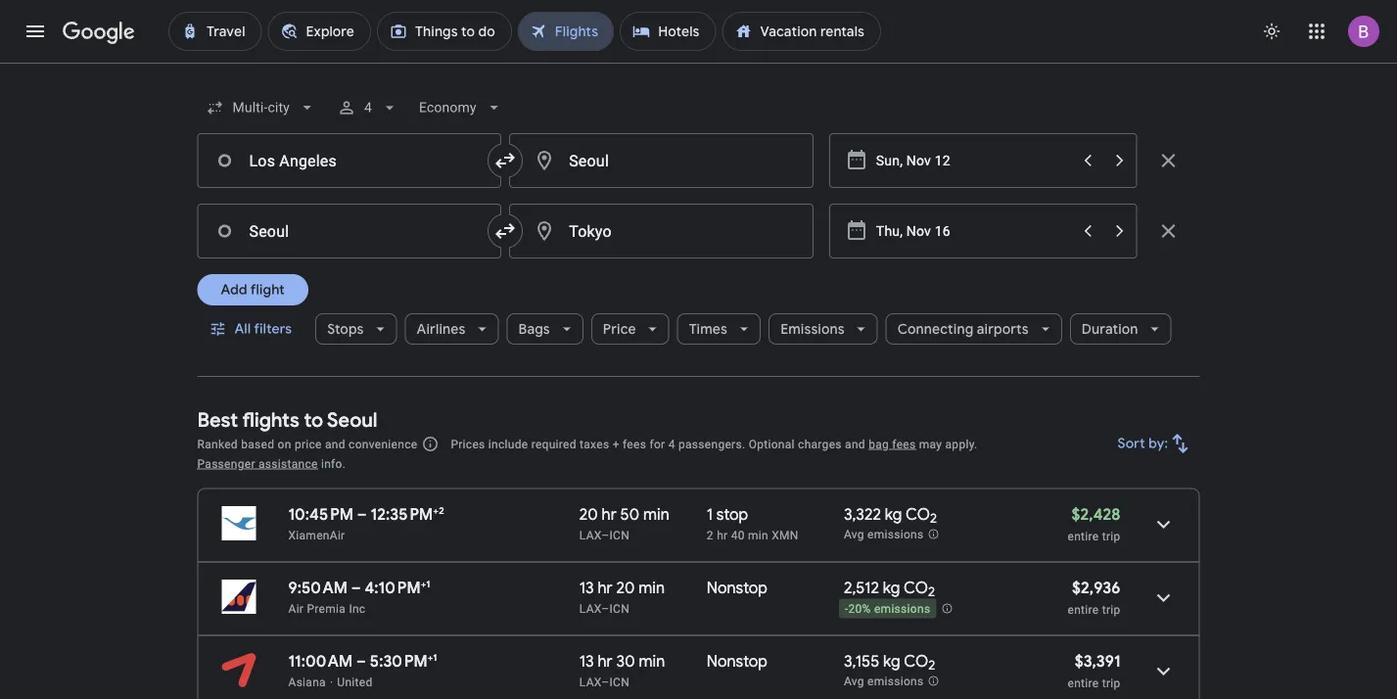 Task type: describe. For each thing, give the bounding box(es) containing it.
+ inside prices include required taxes + fees for 4 passengers. optional charges and bag fees may apply. passenger assistance
[[613, 437, 620, 451]]

icn for 30
[[610, 675, 630, 689]]

flight details. leaves los angeles international airport at 11:00 am on sunday, november 12 and arrives at incheon international airport at 5:30 pm on monday, november 13. image
[[1140, 648, 1187, 695]]

taxes
[[580, 437, 609, 451]]

assistance
[[258, 457, 318, 470]]

best flights to seoul
[[197, 407, 377, 432]]

air premia inc
[[288, 602, 366, 615]]

Arrival time: 5:30 PM on  Monday, November 13. text field
[[370, 651, 437, 671]]

bag fees button
[[869, 437, 916, 451]]

Departure time: 11:00 AM. text field
[[288, 651, 353, 671]]

9:50 am – 4:10 pm + 1
[[288, 578, 430, 598]]

times
[[689, 320, 728, 338]]

min for 20 hr 50 min
[[643, 504, 670, 524]]

trip for $2,428
[[1102, 529, 1121, 543]]

2 fees from the left
[[892, 437, 916, 451]]

4 inside 'popup button'
[[364, 99, 372, 116]]

hr for 13 hr 30 min
[[598, 651, 613, 671]]

nonstop flight. element for 13 hr 20 min
[[707, 578, 768, 601]]

3,155
[[844, 651, 880, 671]]

entire for $3,391
[[1068, 676, 1099, 690]]

learn more about ranking image
[[421, 435, 439, 453]]

4:10 pm
[[365, 578, 421, 598]]

based
[[241, 437, 274, 451]]

xiamenair
[[288, 528, 345, 542]]

$2,428 entire trip
[[1068, 504, 1121, 543]]

13 hr 20 min lax – icn
[[579, 578, 665, 615]]

-
[[845, 602, 848, 616]]

+ for 5:30 pm
[[428, 651, 433, 663]]

inc
[[349, 602, 366, 615]]

Departure time: 10:45 PM. text field
[[288, 504, 353, 524]]

$3,391
[[1075, 651, 1121, 671]]

10:45 pm
[[288, 504, 353, 524]]

13 hr 30 min lax – icn
[[579, 651, 665, 689]]

prices include required taxes + fees for 4 passengers. optional charges and bag fees may apply. passenger assistance
[[197, 437, 978, 470]]

lax for 20 hr 50 min
[[579, 528, 602, 542]]

filters
[[254, 320, 292, 338]]

2 for 13 hr 30 min
[[928, 657, 935, 674]]

20 inside 13 hr 20 min lax – icn
[[616, 578, 635, 598]]

leaves los angeles international airport at 10:45 pm on sunday, november 12 and arrives at incheon international airport at 12:35 pm on tuesday, november 14. element
[[288, 504, 444, 524]]

1 for 13 hr 30 min
[[433, 651, 437, 663]]

convenience
[[349, 437, 417, 451]]

connecting
[[897, 320, 974, 338]]

$2,936 entire trip
[[1068, 578, 1121, 616]]

seoul
[[327, 407, 377, 432]]

all
[[234, 320, 251, 338]]

emissions button
[[769, 305, 878, 352]]

ranked
[[197, 437, 238, 451]]

-20% emissions
[[845, 602, 931, 616]]

leaves los angeles international airport at 11:00 am on sunday, november 12 and arrives at incheon international airport at 5:30 pm on monday, november 13. element
[[288, 651, 437, 671]]

add
[[221, 281, 247, 299]]

connecting airports button
[[886, 305, 1062, 352]]

swap origin and destination. image for departure text box
[[494, 149, 517, 172]]

ranked based on price and convenience
[[197, 437, 417, 451]]

price button
[[591, 305, 669, 352]]

hr for 13 hr 20 min
[[598, 578, 613, 598]]

change appearance image
[[1248, 8, 1295, 55]]

13 for 13 hr 30 min
[[579, 651, 594, 671]]

co for 3,155
[[904, 651, 928, 671]]

– left 12:35 pm
[[357, 504, 367, 524]]

may
[[919, 437, 942, 451]]

2 for 20 hr 50 min
[[930, 510, 937, 527]]

Departure text field
[[876, 205, 1071, 258]]

bag
[[869, 437, 889, 451]]

min inside 1 stop 2 hr 40 min xmn
[[748, 528, 769, 542]]

loading results progress bar
[[0, 63, 1397, 67]]

+ for 4:10 pm
[[421, 578, 426, 590]]

asiana
[[288, 675, 326, 689]]

Arrival time: 4:10 PM on  Monday, November 13. text field
[[365, 578, 430, 598]]

kg for 3,322
[[885, 504, 902, 524]]

50
[[620, 504, 639, 524]]

bags button
[[507, 305, 583, 352]]

co for 2,512
[[904, 578, 928, 598]]

sort
[[1118, 435, 1146, 452]]

on
[[278, 437, 291, 451]]

prices
[[451, 437, 485, 451]]

2936 US dollars text field
[[1072, 578, 1121, 598]]

emissions
[[780, 320, 845, 338]]

1 stop flight. element
[[707, 504, 748, 527]]

total duration 20 hr 50 min. element
[[579, 504, 707, 527]]

sort by:
[[1118, 435, 1169, 452]]

3,155 kg co 2
[[844, 651, 935, 674]]

– inside 20 hr 50 min lax – icn
[[602, 528, 610, 542]]

include
[[488, 437, 528, 451]]

duration button
[[1070, 305, 1172, 352]]

icn for 50
[[610, 528, 630, 542]]

optional
[[749, 437, 795, 451]]

flight details. leaves los angeles international airport at 10:45 pm on sunday, november 12 and arrives at incheon international airport at 12:35 pm on tuesday, november 14. image
[[1140, 501, 1187, 548]]

min for 13 hr 20 min
[[639, 578, 665, 598]]

9:50 am
[[288, 578, 347, 598]]

– up the inc
[[351, 578, 361, 598]]

kg for 3,155
[[883, 651, 901, 671]]

price
[[295, 437, 322, 451]]

3391 US dollars text field
[[1075, 651, 1121, 671]]

40
[[731, 528, 745, 542]]

1 and from the left
[[325, 437, 345, 451]]

passenger assistance button
[[197, 457, 318, 470]]

united
[[337, 675, 373, 689]]

entire for $2,936
[[1068, 603, 1099, 616]]

to
[[304, 407, 323, 432]]

total duration 13 hr 30 min. element
[[579, 651, 707, 674]]

2,512
[[844, 578, 879, 598]]

$2,428
[[1072, 504, 1121, 524]]

3,322
[[844, 504, 881, 524]]

20 inside 20 hr 50 min lax – icn
[[579, 504, 598, 524]]

20%
[[848, 602, 871, 616]]

required
[[531, 437, 576, 451]]



Task type: vqa. For each thing, say whether or not it's contained in the screenshot.
"At"
no



Task type: locate. For each thing, give the bounding box(es) containing it.
0 horizontal spatial fees
[[623, 437, 646, 451]]

5:30 pm
[[370, 651, 428, 671]]

2 nonstop from the top
[[707, 651, 768, 671]]

1 trip from the top
[[1102, 529, 1121, 543]]

2 for 13 hr 20 min
[[928, 584, 935, 600]]

min right '30'
[[639, 651, 665, 671]]

20 left 50
[[579, 504, 598, 524]]

price
[[603, 320, 636, 338]]

 image
[[330, 675, 333, 689]]

2 right 3,322
[[930, 510, 937, 527]]

nonstop flight. element
[[707, 578, 768, 601], [707, 651, 768, 674]]

co
[[906, 504, 930, 524], [904, 578, 928, 598], [904, 651, 928, 671]]

nonstop for 13 hr 30 min
[[707, 651, 768, 671]]

avg down 3,155 at right
[[844, 675, 864, 689]]

min down 20 hr 50 min lax – icn
[[639, 578, 665, 598]]

11:00 am
[[288, 651, 353, 671]]

0 vertical spatial swap origin and destination. image
[[494, 149, 517, 172]]

2 vertical spatial 1
[[433, 651, 437, 663]]

add flight
[[221, 281, 285, 299]]

1 vertical spatial emissions
[[874, 602, 931, 616]]

20
[[579, 504, 598, 524], [616, 578, 635, 598]]

– down total duration 20 hr 50 min. element on the bottom of page
[[602, 528, 610, 542]]

1 inside "9:50 am – 4:10 pm + 1"
[[426, 578, 430, 590]]

2 right 3,155 at right
[[928, 657, 935, 674]]

avg emissions for 3,155
[[844, 675, 924, 689]]

1 nonstop from the top
[[707, 578, 768, 598]]

30
[[616, 651, 635, 671]]

2 nonstop flight. element from the top
[[707, 651, 768, 674]]

trip down the $3,391
[[1102, 676, 1121, 690]]

2 13 from the top
[[579, 651, 594, 671]]

1 13 from the top
[[579, 578, 594, 598]]

2,512 kg co 2
[[844, 578, 935, 600]]

passenger
[[197, 457, 255, 470]]

1 inside 1 stop 2 hr 40 min xmn
[[707, 504, 713, 524]]

1 vertical spatial trip
[[1102, 603, 1121, 616]]

hr left 40
[[717, 528, 728, 542]]

none search field containing add flight
[[197, 84, 1200, 377]]

4 button
[[329, 84, 407, 131]]

–
[[357, 504, 367, 524], [602, 528, 610, 542], [351, 578, 361, 598], [602, 602, 610, 615], [357, 651, 366, 671], [602, 675, 610, 689]]

0 vertical spatial avg
[[844, 528, 864, 542]]

0 vertical spatial nonstop
[[707, 578, 768, 598]]

icn inside 20 hr 50 min lax – icn
[[610, 528, 630, 542]]

1 horizontal spatial 1
[[433, 651, 437, 663]]

connecting airports
[[897, 320, 1029, 338]]

lax inside 13 hr 20 min lax – icn
[[579, 602, 602, 615]]

trip inside "$3,391 entire trip"
[[1102, 676, 1121, 690]]

premia
[[307, 602, 346, 615]]

flight details. leaves los angeles international airport at 9:50 am on sunday, november 12 and arrives at incheon international airport at 4:10 pm on monday, november 13. image
[[1140, 574, 1187, 621]]

– inside 13 hr 30 min lax – icn
[[602, 675, 610, 689]]

lax
[[579, 528, 602, 542], [579, 602, 602, 615], [579, 675, 602, 689]]

co inside 3,155 kg co 2
[[904, 651, 928, 671]]

2 horizontal spatial 1
[[707, 504, 713, 524]]

nonstop
[[707, 578, 768, 598], [707, 651, 768, 671]]

icn inside 13 hr 30 min lax – icn
[[610, 675, 630, 689]]

apply.
[[945, 437, 978, 451]]

hr inside 1 stop 2 hr 40 min xmn
[[717, 528, 728, 542]]

13 left '30'
[[579, 651, 594, 671]]

entire for $2,428
[[1068, 529, 1099, 543]]

bags
[[519, 320, 550, 338]]

avg emissions
[[844, 528, 924, 542], [844, 675, 924, 689]]

co inside 2,512 kg co 2
[[904, 578, 928, 598]]

2 vertical spatial entire
[[1068, 676, 1099, 690]]

airlines
[[417, 320, 466, 338]]

fees right bag
[[892, 437, 916, 451]]

remove flight from seoul to tokyo on thu, nov 16 image
[[1157, 219, 1180, 243]]

2 inside 1 stop 2 hr 40 min xmn
[[707, 528, 714, 542]]

1 vertical spatial swap origin and destination. image
[[494, 219, 517, 243]]

icn down 50
[[610, 528, 630, 542]]

hr inside 13 hr 20 min lax – icn
[[598, 578, 613, 598]]

emissions for 3,322
[[868, 528, 924, 542]]

1 vertical spatial lax
[[579, 602, 602, 615]]

charges
[[798, 437, 842, 451]]

emissions down 3,322 kg co 2
[[868, 528, 924, 542]]

Departure time: 9:50 AM. text field
[[288, 578, 347, 598]]

trip down the $2,936
[[1102, 603, 1121, 616]]

2 swap origin and destination. image from the top
[[494, 219, 517, 243]]

13 for 13 hr 20 min
[[579, 578, 594, 598]]

0 vertical spatial lax
[[579, 528, 602, 542]]

entire down the $2,936
[[1068, 603, 1099, 616]]

trip down $2,428
[[1102, 529, 1121, 543]]

air
[[288, 602, 304, 615]]

trip for $2,936
[[1102, 603, 1121, 616]]

0 vertical spatial emissions
[[868, 528, 924, 542]]

kg for 2,512
[[883, 578, 900, 598]]

entire inside "$3,391 entire trip"
[[1068, 676, 1099, 690]]

13 inside 13 hr 30 min lax – icn
[[579, 651, 594, 671]]

and
[[325, 437, 345, 451], [845, 437, 865, 451]]

entire
[[1068, 529, 1099, 543], [1068, 603, 1099, 616], [1068, 676, 1099, 690]]

and left bag
[[845, 437, 865, 451]]

– up united
[[357, 651, 366, 671]]

duration
[[1082, 320, 1138, 338]]

10:45 pm – 12:35 pm + 2
[[288, 504, 444, 524]]

lax inside 20 hr 50 min lax – icn
[[579, 528, 602, 542]]

hr left 50
[[602, 504, 617, 524]]

13 inside 13 hr 20 min lax – icn
[[579, 578, 594, 598]]

1 right 4:10 pm at the left of page
[[426, 578, 430, 590]]

stops button
[[315, 305, 397, 352]]

None field
[[197, 90, 325, 125], [411, 90, 512, 125], [197, 90, 325, 125], [411, 90, 512, 125]]

0 vertical spatial trip
[[1102, 529, 1121, 543]]

1 vertical spatial co
[[904, 578, 928, 598]]

remove flight from los angeles to seoul on sun, nov 12 image
[[1157, 149, 1180, 172]]

3 icn from the top
[[610, 675, 630, 689]]

flight
[[250, 281, 285, 299]]

2 down 1 stop flight. element at the bottom of page
[[707, 528, 714, 542]]

hr inside 13 hr 30 min lax – icn
[[598, 651, 613, 671]]

2 and from the left
[[845, 437, 865, 451]]

icn inside 13 hr 20 min lax – icn
[[610, 602, 630, 615]]

+ inside "9:50 am – 4:10 pm + 1"
[[421, 578, 426, 590]]

1 entire from the top
[[1068, 529, 1099, 543]]

swap origin and destination. image
[[494, 149, 517, 172], [494, 219, 517, 243]]

lax down total duration 13 hr 20 min. element
[[579, 602, 602, 615]]

2 vertical spatial co
[[904, 651, 928, 671]]

hr inside 20 hr 50 min lax – icn
[[602, 504, 617, 524]]

entire down the $3,391
[[1068, 676, 1099, 690]]

hr
[[602, 504, 617, 524], [717, 528, 728, 542], [598, 578, 613, 598], [598, 651, 613, 671]]

by:
[[1149, 435, 1169, 452]]

min
[[643, 504, 670, 524], [748, 528, 769, 542], [639, 578, 665, 598], [639, 651, 665, 671]]

icn down total duration 13 hr 20 min. element
[[610, 602, 630, 615]]

2 vertical spatial icn
[[610, 675, 630, 689]]

entire inside $2,428 entire trip
[[1068, 529, 1099, 543]]

swap origin and destination. image for departure text field
[[494, 219, 517, 243]]

lax for 13 hr 30 min
[[579, 675, 602, 689]]

– inside 13 hr 20 min lax – icn
[[602, 602, 610, 615]]

2 avg from the top
[[844, 675, 864, 689]]

fees left the for
[[623, 437, 646, 451]]

0 vertical spatial entire
[[1068, 529, 1099, 543]]

4 inside prices include required taxes + fees for 4 passengers. optional charges and bag fees may apply. passenger assistance
[[668, 437, 675, 451]]

avg emissions down 3,155 kg co 2
[[844, 675, 924, 689]]

1 vertical spatial 1
[[426, 578, 430, 590]]

emissions
[[868, 528, 924, 542], [874, 602, 931, 616], [868, 675, 924, 689]]

1 horizontal spatial fees
[[892, 437, 916, 451]]

1 vertical spatial 4
[[668, 437, 675, 451]]

stops
[[327, 320, 364, 338]]

None search field
[[197, 84, 1200, 377]]

1 stop 2 hr 40 min xmn
[[707, 504, 799, 542]]

icn for 20
[[610, 602, 630, 615]]

0 vertical spatial icn
[[610, 528, 630, 542]]

best
[[197, 407, 238, 432]]

for
[[650, 437, 665, 451]]

and inside prices include required taxes + fees for 4 passengers. optional charges and bag fees may apply. passenger assistance
[[845, 437, 865, 451]]

1 horizontal spatial 4
[[668, 437, 675, 451]]

flights
[[242, 407, 299, 432]]

2 inside 10:45 pm – 12:35 pm + 2
[[439, 504, 444, 516]]

emissions down 2,512 kg co 2
[[874, 602, 931, 616]]

kg
[[885, 504, 902, 524], [883, 578, 900, 598], [883, 651, 901, 671]]

1
[[707, 504, 713, 524], [426, 578, 430, 590], [433, 651, 437, 663]]

2
[[439, 504, 444, 516], [930, 510, 937, 527], [707, 528, 714, 542], [928, 584, 935, 600], [928, 657, 935, 674]]

kg inside 2,512 kg co 2
[[883, 578, 900, 598]]

+ for 12:35 pm
[[433, 504, 439, 516]]

1 for 13 hr 20 min
[[426, 578, 430, 590]]

co right 3,322
[[906, 504, 930, 524]]

leaves los angeles international airport at 9:50 am on sunday, november 12 and arrives at incheon international airport at 4:10 pm on monday, november 13. element
[[288, 578, 430, 598]]

1 horizontal spatial 20
[[616, 578, 635, 598]]

0 horizontal spatial 20
[[579, 504, 598, 524]]

2 vertical spatial emissions
[[868, 675, 924, 689]]

entire down $2,428
[[1068, 529, 1099, 543]]

kg right 3,322
[[885, 504, 902, 524]]

airlines button
[[405, 305, 499, 352]]

1 vertical spatial nonstop flight. element
[[707, 651, 768, 674]]

Departure text field
[[876, 134, 1071, 187]]

1 vertical spatial entire
[[1068, 603, 1099, 616]]

1 vertical spatial 20
[[616, 578, 635, 598]]

0 vertical spatial kg
[[885, 504, 902, 524]]

1 vertical spatial nonstop
[[707, 651, 768, 671]]

2 avg emissions from the top
[[844, 675, 924, 689]]

nonstop flight. element for 13 hr 30 min
[[707, 651, 768, 674]]

3 entire from the top
[[1068, 676, 1099, 690]]

2 vertical spatial lax
[[579, 675, 602, 689]]

2 right 12:35 pm
[[439, 504, 444, 516]]

avg for 3,155
[[844, 675, 864, 689]]

entire inside '$2,936 entire trip'
[[1068, 603, 1099, 616]]

avg for 3,322
[[844, 528, 864, 542]]

– down total duration 13 hr 30 min. element
[[602, 675, 610, 689]]

min right 50
[[643, 504, 670, 524]]

trip
[[1102, 529, 1121, 543], [1102, 603, 1121, 616], [1102, 676, 1121, 690]]

min for 13 hr 30 min
[[639, 651, 665, 671]]

lax for 13 hr 20 min
[[579, 602, 602, 615]]

1 vertical spatial kg
[[883, 578, 900, 598]]

1 vertical spatial avg emissions
[[844, 675, 924, 689]]

1 left stop
[[707, 504, 713, 524]]

stop
[[717, 504, 748, 524]]

kg up -20% emissions at the right bottom of page
[[883, 578, 900, 598]]

13
[[579, 578, 594, 598], [579, 651, 594, 671]]

co inside 3,322 kg co 2
[[906, 504, 930, 524]]

kg inside 3,155 kg co 2
[[883, 651, 901, 671]]

1 vertical spatial 13
[[579, 651, 594, 671]]

all filters
[[234, 320, 292, 338]]

min inside 20 hr 50 min lax – icn
[[643, 504, 670, 524]]

4
[[364, 99, 372, 116], [668, 437, 675, 451]]

2 entire from the top
[[1068, 603, 1099, 616]]

0 vertical spatial avg emissions
[[844, 528, 924, 542]]

emissions for 3,155
[[868, 675, 924, 689]]

20 hr 50 min lax – icn
[[579, 504, 670, 542]]

nonstop for 13 hr 20 min
[[707, 578, 768, 598]]

all filters button
[[197, 305, 308, 352]]

times button
[[677, 305, 761, 352]]

1 vertical spatial avg
[[844, 675, 864, 689]]

2 inside 3,322 kg co 2
[[930, 510, 937, 527]]

and right price
[[325, 437, 345, 451]]

hr down 20 hr 50 min lax – icn
[[598, 578, 613, 598]]

lax down total duration 13 hr 30 min. element
[[579, 675, 602, 689]]

1 fees from the left
[[623, 437, 646, 451]]

avg down 3,322
[[844, 528, 864, 542]]

3,322 kg co 2
[[844, 504, 937, 527]]

kg inside 3,322 kg co 2
[[885, 504, 902, 524]]

0 vertical spatial 13
[[579, 578, 594, 598]]

0 vertical spatial nonstop flight. element
[[707, 578, 768, 601]]

1 right 5:30 pm
[[433, 651, 437, 663]]

1 vertical spatial icn
[[610, 602, 630, 615]]

2 vertical spatial trip
[[1102, 676, 1121, 690]]

1 icn from the top
[[610, 528, 630, 542]]

2 icn from the top
[[610, 602, 630, 615]]

0 horizontal spatial and
[[325, 437, 345, 451]]

+ inside 10:45 pm – 12:35 pm + 2
[[433, 504, 439, 516]]

hr for 20 hr 50 min
[[602, 504, 617, 524]]

icn
[[610, 528, 630, 542], [610, 602, 630, 615], [610, 675, 630, 689]]

None text field
[[197, 204, 501, 258]]

trip inside $2,428 entire trip
[[1102, 529, 1121, 543]]

layover (1 of 1) is a 2 hr 40 min layover at xiamen gaoqi international airport in xiamen. element
[[707, 527, 834, 543]]

$2,936
[[1072, 578, 1121, 598]]

1 avg emissions from the top
[[844, 528, 924, 542]]

0 vertical spatial 4
[[364, 99, 372, 116]]

2 lax from the top
[[579, 602, 602, 615]]

airports
[[977, 320, 1029, 338]]

2 trip from the top
[[1102, 603, 1121, 616]]

0 horizontal spatial 4
[[364, 99, 372, 116]]

1 avg from the top
[[844, 528, 864, 542]]

hr left '30'
[[598, 651, 613, 671]]

co for 3,322
[[906, 504, 930, 524]]

20 down 20 hr 50 min lax – icn
[[616, 578, 635, 598]]

2428 US dollars text field
[[1072, 504, 1121, 524]]

1 inside 11:00 am – 5:30 pm + 1
[[433, 651, 437, 663]]

add flight button
[[197, 274, 308, 305]]

xmn
[[772, 528, 799, 542]]

min right 40
[[748, 528, 769, 542]]

co right 3,155 at right
[[904, 651, 928, 671]]

lax down total duration 20 hr 50 min. element on the bottom of page
[[579, 528, 602, 542]]

trip for $3,391
[[1102, 676, 1121, 690]]

emissions down 3,155 kg co 2
[[868, 675, 924, 689]]

0 vertical spatial co
[[906, 504, 930, 524]]

0 vertical spatial 1
[[707, 504, 713, 524]]

avg emissions for 3,322
[[844, 528, 924, 542]]

passengers.
[[678, 437, 745, 451]]

3 lax from the top
[[579, 675, 602, 689]]

total duration 13 hr 20 min. element
[[579, 578, 707, 601]]

None text field
[[197, 133, 501, 188], [509, 133, 813, 188], [509, 204, 813, 258], [197, 133, 501, 188], [509, 133, 813, 188], [509, 204, 813, 258]]

3 trip from the top
[[1102, 676, 1121, 690]]

avg emissions down 3,322 kg co 2
[[844, 528, 924, 542]]

13 down 20 hr 50 min lax – icn
[[579, 578, 594, 598]]

min inside 13 hr 30 min lax – icn
[[639, 651, 665, 671]]

12:35 pm
[[371, 504, 433, 524]]

co up -20% emissions at the right bottom of page
[[904, 578, 928, 598]]

avg
[[844, 528, 864, 542], [844, 675, 864, 689]]

0 horizontal spatial 1
[[426, 578, 430, 590]]

trip inside '$2,936 entire trip'
[[1102, 603, 1121, 616]]

sort by: button
[[1110, 420, 1200, 467]]

11:00 am – 5:30 pm + 1
[[288, 651, 437, 671]]

1 lax from the top
[[579, 528, 602, 542]]

1 horizontal spatial and
[[845, 437, 865, 451]]

– down total duration 13 hr 20 min. element
[[602, 602, 610, 615]]

1 nonstop flight. element from the top
[[707, 578, 768, 601]]

min inside 13 hr 20 min lax – icn
[[639, 578, 665, 598]]

2 inside 2,512 kg co 2
[[928, 584, 935, 600]]

icn down '30'
[[610, 675, 630, 689]]

lax inside 13 hr 30 min lax – icn
[[579, 675, 602, 689]]

1 swap origin and destination. image from the top
[[494, 149, 517, 172]]

2 up -20% emissions at the right bottom of page
[[928, 584, 935, 600]]

2 inside 3,155 kg co 2
[[928, 657, 935, 674]]

kg right 3,155 at right
[[883, 651, 901, 671]]

main menu image
[[23, 20, 47, 43]]

0 vertical spatial 20
[[579, 504, 598, 524]]

$3,391 entire trip
[[1068, 651, 1121, 690]]

Arrival time: 12:35 PM on  Tuesday, November 14. text field
[[371, 504, 444, 524]]

+ inside 11:00 am – 5:30 pm + 1
[[428, 651, 433, 663]]

2 vertical spatial kg
[[883, 651, 901, 671]]



